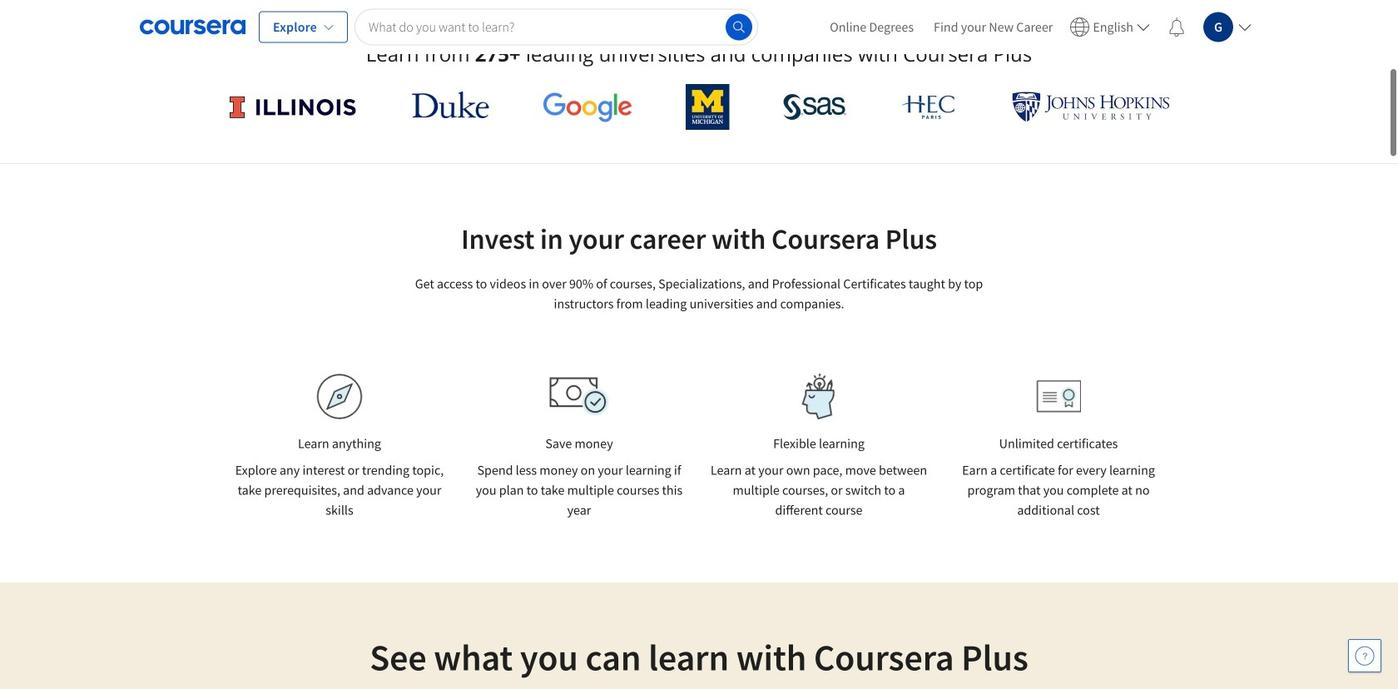 Task type: vqa. For each thing, say whether or not it's contained in the screenshot.
7
no



Task type: locate. For each thing, give the bounding box(es) containing it.
johns hopkins university image
[[1012, 92, 1171, 122]]

hec paris image
[[901, 90, 959, 124]]

help center image
[[1355, 646, 1375, 666]]

None search field
[[355, 9, 758, 45]]

flexible learning image
[[791, 374, 848, 420]]

google image
[[543, 92, 633, 122]]

duke university image
[[412, 92, 489, 118]]

sas image
[[783, 94, 847, 120]]

learn anything image
[[317, 374, 363, 420]]

university of illinois at urbana-champaign image
[[228, 94, 358, 120]]



Task type: describe. For each thing, give the bounding box(es) containing it.
What do you want to learn? text field
[[355, 9, 758, 45]]

university of michigan image
[[686, 84, 730, 130]]

unlimited certificates image
[[1037, 380, 1081, 413]]

save money image
[[549, 377, 609, 416]]

coursera image
[[140, 14, 246, 40]]



